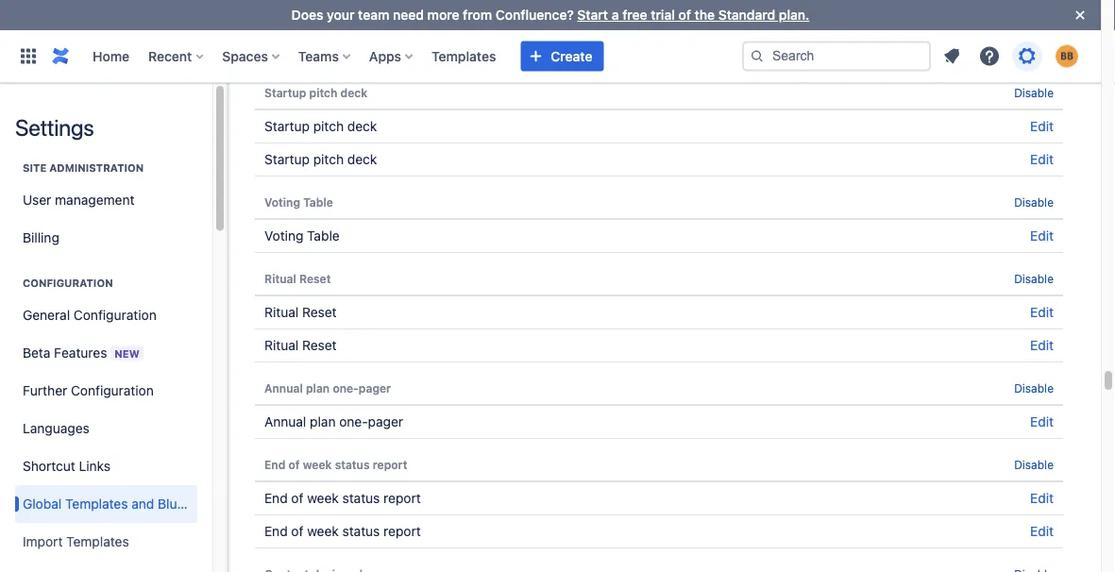 Task type: vqa. For each thing, say whether or not it's contained in the screenshot.
"Templates" inside the Import Templates link
yes



Task type: locate. For each thing, give the bounding box(es) containing it.
1 vertical spatial configuration
[[74, 307, 157, 323]]

1 vertical spatial pitch
[[313, 119, 344, 134]]

1 vertical spatial startup pitch deck
[[264, 119, 377, 134]]

0 vertical spatial notes
[[318, 9, 352, 25]]

2 vertical spatial configuration
[[71, 383, 154, 399]]

0 vertical spatial pager
[[359, 382, 391, 395]]

0 vertical spatial voting table
[[264, 196, 333, 209]]

edit for edit link associated with ritual reset
[[1031, 338, 1054, 353]]

1 voting from the top
[[264, 196, 300, 209]]

end
[[264, 458, 286, 471], [264, 491, 288, 506], [264, 524, 288, 539]]

management
[[55, 192, 135, 208]]

configuration
[[23, 277, 113, 290], [74, 307, 157, 323], [71, 383, 154, 399]]

2 edit link from the top
[[1031, 119, 1054, 134]]

2 vertical spatial pitch
[[313, 152, 344, 167]]

templates down the global templates and blueprints link in the bottom of the page
[[66, 534, 129, 550]]

2 vertical spatial end
[[264, 524, 288, 539]]

0 vertical spatial reset
[[299, 272, 331, 285]]

standard
[[719, 7, 776, 23]]

2 vertical spatial startup pitch deck
[[264, 152, 377, 167]]

2 voting from the top
[[264, 228, 304, 244]]

disable
[[1015, 86, 1054, 99], [1015, 196, 1054, 209], [1015, 272, 1054, 285], [1015, 382, 1054, 395], [1015, 458, 1054, 471]]

of
[[679, 7, 691, 23], [289, 458, 300, 471], [291, 491, 304, 506], [291, 524, 304, 539]]

apps button
[[364, 41, 420, 71]]

1 vertical spatial one-
[[339, 414, 368, 430]]

meeting down does
[[264, 42, 314, 58]]

1 startup from the top
[[264, 86, 306, 99]]

your profile and preferences image
[[1056, 45, 1079, 68]]

close image
[[1069, 4, 1092, 26]]

plan
[[306, 382, 330, 395], [310, 414, 336, 430]]

templates down links
[[65, 496, 128, 512]]

languages
[[23, 421, 90, 436]]

disable for startup pitch deck
[[1015, 86, 1054, 99]]

1 vertical spatial table
[[307, 228, 340, 244]]

0 vertical spatial meeting
[[264, 9, 314, 25]]

2 startup from the top
[[264, 119, 310, 134]]

meeting
[[264, 9, 314, 25], [264, 42, 314, 58]]

blueprint up apps
[[355, 9, 410, 25]]

search image
[[750, 49, 765, 64]]

edit for edit link for meeting notes blueprint
[[1031, 42, 1054, 58]]

1 vertical spatial annual plan one-pager
[[264, 414, 403, 430]]

1 vertical spatial end
[[264, 491, 288, 506]]

2 vertical spatial end of week status report
[[264, 524, 421, 539]]

8 edit from the top
[[1031, 414, 1054, 430]]

2 vertical spatial week
[[307, 524, 339, 539]]

2 vertical spatial status
[[343, 524, 380, 539]]

1 vertical spatial startup
[[264, 119, 310, 134]]

disable link for startup pitch deck
[[1015, 86, 1054, 99]]

0 vertical spatial annual plan one-pager
[[264, 382, 391, 395]]

0 vertical spatial deck
[[341, 86, 368, 99]]

6 edit link from the top
[[1031, 338, 1054, 353]]

voting for disable
[[264, 196, 300, 209]]

3 startup pitch deck from the top
[[264, 152, 377, 167]]

0 vertical spatial end
[[264, 458, 286, 471]]

annual plan one-pager
[[264, 382, 391, 395], [264, 414, 403, 430]]

ritual
[[264, 272, 296, 285], [264, 305, 299, 320], [264, 338, 299, 353]]

2 blueprint from the top
[[355, 42, 410, 58]]

startup
[[264, 86, 306, 99], [264, 119, 310, 134], [264, 152, 310, 167]]

1 end of week status report from the top
[[264, 458, 407, 471]]

5 disable from the top
[[1015, 458, 1054, 471]]

billing
[[23, 230, 59, 246]]

0 vertical spatial end of week status report
[[264, 458, 407, 471]]

disable link for ritual reset
[[1015, 272, 1054, 285]]

configuration for further
[[71, 383, 154, 399]]

1 vertical spatial blueprint
[[355, 42, 410, 58]]

startup for disable 'link' associated with startup pitch deck
[[264, 86, 306, 99]]

startup for second edit link from the top of the page
[[264, 119, 310, 134]]

1 voting table from the top
[[264, 196, 333, 209]]

week
[[303, 458, 332, 471], [307, 491, 339, 506], [307, 524, 339, 539]]

plan for disable
[[306, 382, 330, 395]]

recent button
[[143, 41, 211, 71]]

notes down your
[[318, 42, 352, 58]]

3 ritual from the top
[[264, 338, 299, 353]]

9 edit from the top
[[1031, 491, 1054, 506]]

1 vertical spatial ritual
[[264, 305, 299, 320]]

1 vertical spatial meeting notes blueprint
[[264, 42, 410, 58]]

1 edit link from the top
[[1031, 42, 1054, 58]]

edit for edit link for annual plan one-pager
[[1031, 414, 1054, 430]]

templates
[[432, 48, 496, 64], [65, 496, 128, 512], [66, 534, 129, 550]]

pager for edit
[[368, 414, 403, 430]]

new
[[115, 348, 140, 360]]

site
[[23, 162, 47, 174]]

configuration group
[[15, 257, 219, 572]]

1 vertical spatial end of week status report
[[264, 491, 421, 506]]

configuration up 'general'
[[23, 277, 113, 290]]

beta features new
[[23, 345, 140, 360]]

one- for disable
[[333, 382, 359, 395]]

site administration group
[[15, 142, 197, 263]]

templates link
[[426, 41, 502, 71]]

links
[[79, 459, 111, 474]]

0 vertical spatial pitch
[[309, 86, 338, 99]]

home link
[[87, 41, 135, 71]]

notes
[[318, 9, 352, 25], [318, 42, 352, 58]]

one-
[[333, 382, 359, 395], [339, 414, 368, 430]]

plan for edit
[[310, 414, 336, 430]]

edit link for end of week status report
[[1031, 524, 1054, 539]]

trial
[[651, 7, 675, 23]]

meeting notes blueprint down your
[[264, 42, 410, 58]]

annual
[[264, 382, 303, 395], [264, 414, 306, 430]]

settings icon image
[[1016, 45, 1039, 68]]

confluence?
[[496, 7, 574, 23]]

2 vertical spatial ritual reset
[[264, 338, 337, 353]]

1 vertical spatial templates
[[65, 496, 128, 512]]

ritual for disable 'link' for ritual reset
[[264, 272, 296, 285]]

from
[[463, 7, 492, 23]]

1 edit from the top
[[1031, 9, 1054, 25]]

banner containing home
[[0, 30, 1101, 83]]

report
[[373, 458, 407, 471], [384, 491, 421, 506], [384, 524, 421, 539]]

5 edit from the top
[[1031, 228, 1054, 244]]

3 edit link from the top
[[1031, 152, 1054, 167]]

configuration up 'new'
[[74, 307, 157, 323]]

9 edit link from the top
[[1031, 524, 1054, 539]]

edit link for voting table
[[1031, 228, 1054, 244]]

3 edit from the top
[[1031, 119, 1054, 134]]

does your team need more from confluence? start a free trial of the standard plan.
[[292, 7, 810, 23]]

2 vertical spatial report
[[384, 524, 421, 539]]

5 disable link from the top
[[1015, 458, 1054, 471]]

2 vertical spatial templates
[[66, 534, 129, 550]]

team
[[358, 7, 390, 23]]

startup for edit link corresponding to startup pitch deck
[[264, 152, 310, 167]]

0 vertical spatial annual
[[264, 382, 303, 395]]

week for eighth edit link from the top
[[307, 491, 339, 506]]

edit
[[1031, 9, 1054, 25], [1031, 42, 1054, 58], [1031, 119, 1054, 134], [1031, 152, 1054, 167], [1031, 228, 1054, 244], [1031, 305, 1054, 320], [1031, 338, 1054, 353], [1031, 414, 1054, 430], [1031, 491, 1054, 506], [1031, 524, 1054, 539]]

0 vertical spatial one-
[[333, 382, 359, 395]]

7 edit from the top
[[1031, 338, 1054, 353]]

reset
[[299, 272, 331, 285], [302, 305, 337, 320], [302, 338, 337, 353]]

ritual reset
[[264, 272, 331, 285], [264, 305, 337, 320], [264, 338, 337, 353]]

edit link
[[1031, 42, 1054, 58], [1031, 119, 1054, 134], [1031, 152, 1054, 167], [1031, 228, 1054, 244], [1031, 305, 1054, 320], [1031, 338, 1054, 353], [1031, 414, 1054, 430], [1031, 491, 1054, 506], [1031, 524, 1054, 539]]

0 vertical spatial ritual
[[264, 272, 296, 285]]

10 edit from the top
[[1031, 524, 1054, 539]]

0 vertical spatial voting
[[264, 196, 300, 209]]

1 vertical spatial week
[[307, 491, 339, 506]]

meeting notes blueprint up teams 'dropdown button'
[[264, 9, 410, 25]]

reset for disable 'link' for ritual reset
[[299, 272, 331, 285]]

shortcut links link
[[15, 448, 197, 486]]

2 meeting notes blueprint from the top
[[264, 42, 410, 58]]

voting table
[[264, 196, 333, 209], [264, 228, 340, 244]]

1 vertical spatial notes
[[318, 42, 352, 58]]

deck
[[341, 86, 368, 99], [347, 119, 377, 134], [347, 152, 377, 167]]

annual for edit
[[264, 414, 306, 430]]

3 disable from the top
[[1015, 272, 1054, 285]]

1 disable link from the top
[[1015, 86, 1054, 99]]

appswitcher icon image
[[17, 45, 40, 68]]

blueprint
[[355, 9, 410, 25], [355, 42, 410, 58]]

import templates
[[23, 534, 129, 550]]

of for disable 'link' associated with end of week status report
[[289, 458, 300, 471]]

features
[[54, 345, 107, 360]]

general
[[23, 307, 70, 323]]

blueprint down team on the top
[[355, 42, 410, 58]]

startup pitch deck
[[264, 86, 368, 99], [264, 119, 377, 134], [264, 152, 377, 167]]

import templates link
[[15, 523, 197, 561]]

8 edit link from the top
[[1031, 491, 1054, 506]]

configuration up languages link at the left bottom of the page
[[71, 383, 154, 399]]

3 disable link from the top
[[1015, 272, 1054, 285]]

pitch
[[309, 86, 338, 99], [313, 119, 344, 134], [313, 152, 344, 167]]

0 vertical spatial blueprint
[[355, 9, 410, 25]]

1 ritual from the top
[[264, 272, 296, 285]]

table
[[303, 196, 333, 209], [307, 228, 340, 244]]

pitch for disable 'link' associated with startup pitch deck
[[309, 86, 338, 99]]

your
[[327, 7, 355, 23]]

disable for ritual reset
[[1015, 272, 1054, 285]]

edit for edit link corresponding to voting table
[[1031, 228, 1054, 244]]

meeting up teams at the top
[[264, 9, 314, 25]]

end of week status report
[[264, 458, 407, 471], [264, 491, 421, 506], [264, 524, 421, 539]]

annual for disable
[[264, 382, 303, 395]]

apps
[[369, 48, 401, 64]]

voting for edit
[[264, 228, 304, 244]]

2 end of week status report from the top
[[264, 491, 421, 506]]

1 ritual reset from the top
[[264, 272, 331, 285]]

beta
[[23, 345, 50, 360]]

0 vertical spatial table
[[303, 196, 333, 209]]

1 vertical spatial voting table
[[264, 228, 340, 244]]

3 ritual reset from the top
[[264, 338, 337, 353]]

user management
[[23, 192, 135, 208]]

1 vertical spatial reset
[[302, 305, 337, 320]]

spaces
[[222, 48, 268, 64]]

2 vertical spatial reset
[[302, 338, 337, 353]]

0 vertical spatial meeting notes blueprint
[[264, 9, 410, 25]]

4 edit link from the top
[[1031, 228, 1054, 244]]

2 annual plan one-pager from the top
[[264, 414, 403, 430]]

banner
[[0, 30, 1101, 83]]

5 edit link from the top
[[1031, 305, 1054, 320]]

7 edit link from the top
[[1031, 414, 1054, 430]]

2 vertical spatial deck
[[347, 152, 377, 167]]

4 edit from the top
[[1031, 152, 1054, 167]]

notes left team on the top
[[318, 9, 352, 25]]

2 disable link from the top
[[1015, 196, 1054, 209]]

templates down from
[[432, 48, 496, 64]]

disable link
[[1015, 86, 1054, 99], [1015, 196, 1054, 209], [1015, 272, 1054, 285], [1015, 382, 1054, 395], [1015, 458, 1054, 471]]

teams button
[[293, 41, 358, 71]]

global templates and blueprints link
[[15, 486, 219, 523]]

edit for end of week status report's edit link
[[1031, 524, 1054, 539]]

1 vertical spatial ritual reset
[[264, 305, 337, 320]]

1 vertical spatial annual
[[264, 414, 306, 430]]

0 vertical spatial templates
[[432, 48, 496, 64]]

1 vertical spatial pager
[[368, 414, 403, 430]]

languages link
[[15, 410, 197, 448]]

status
[[335, 458, 370, 471], [343, 491, 380, 506], [343, 524, 380, 539]]

3 startup from the top
[[264, 152, 310, 167]]

1 vertical spatial meeting
[[264, 42, 314, 58]]

does
[[292, 7, 323, 23]]

meeting notes blueprint
[[264, 9, 410, 25], [264, 42, 410, 58]]

2 edit from the top
[[1031, 42, 1054, 58]]

2 vertical spatial startup
[[264, 152, 310, 167]]

1 meeting from the top
[[264, 9, 314, 25]]

0 vertical spatial plan
[[306, 382, 330, 395]]

2 startup pitch deck from the top
[[264, 119, 377, 134]]

1 annual from the top
[[264, 382, 303, 395]]

1 startup pitch deck from the top
[[264, 86, 368, 99]]

templates for import templates
[[66, 534, 129, 550]]

voting table for edit
[[264, 228, 340, 244]]

2 annual from the top
[[264, 414, 306, 430]]

reset for 5th edit link from the top
[[302, 305, 337, 320]]

user
[[23, 192, 51, 208]]

1 annual plan one-pager from the top
[[264, 382, 391, 395]]

1 disable from the top
[[1015, 86, 1054, 99]]

2 vertical spatial ritual
[[264, 338, 299, 353]]

shortcut links
[[23, 459, 111, 474]]

0 vertical spatial week
[[303, 458, 332, 471]]

0 vertical spatial startup
[[264, 86, 306, 99]]

global element
[[11, 30, 742, 83]]

templates inside "link"
[[66, 534, 129, 550]]

disable for end of week status report
[[1015, 458, 1054, 471]]

0 vertical spatial ritual reset
[[264, 272, 331, 285]]

startup pitch deck for second edit link from the top of the page
[[264, 119, 377, 134]]

2 ritual from the top
[[264, 305, 299, 320]]

recent
[[148, 48, 192, 64]]

0 vertical spatial status
[[335, 458, 370, 471]]

import
[[23, 534, 63, 550]]

1 vertical spatial voting
[[264, 228, 304, 244]]

1 vertical spatial plan
[[310, 414, 336, 430]]

1 vertical spatial deck
[[347, 119, 377, 134]]

week for end of week status report's edit link
[[307, 524, 339, 539]]

pager
[[359, 382, 391, 395], [368, 414, 403, 430]]

6 edit from the top
[[1031, 305, 1054, 320]]

notification icon image
[[941, 45, 963, 68]]

start
[[578, 7, 608, 23]]

0 vertical spatial startup pitch deck
[[264, 86, 368, 99]]

voting
[[264, 196, 300, 209], [264, 228, 304, 244]]

further
[[23, 383, 67, 399]]

and
[[132, 496, 154, 512]]

2 voting table from the top
[[264, 228, 340, 244]]



Task type: describe. For each thing, give the bounding box(es) containing it.
edit link for meeting notes blueprint
[[1031, 42, 1054, 58]]

startup pitch deck for disable 'link' associated with startup pitch deck
[[264, 86, 368, 99]]

2 meeting from the top
[[264, 42, 314, 58]]

0 vertical spatial configuration
[[23, 277, 113, 290]]

1 vertical spatial report
[[384, 491, 421, 506]]

templates for global templates and blueprints
[[65, 496, 128, 512]]

1 end from the top
[[264, 458, 286, 471]]

1 notes from the top
[[318, 9, 352, 25]]

create button
[[521, 41, 604, 71]]

voting table for disable
[[264, 196, 333, 209]]

user management link
[[15, 181, 197, 219]]

2 disable from the top
[[1015, 196, 1054, 209]]

pitch for edit link corresponding to startup pitch deck
[[313, 152, 344, 167]]

reset for edit link associated with ritual reset
[[302, 338, 337, 353]]

week for disable 'link' associated with end of week status report
[[303, 458, 332, 471]]

shortcut
[[23, 459, 75, 474]]

general configuration link
[[15, 297, 197, 334]]

4 disable link from the top
[[1015, 382, 1054, 395]]

4 disable from the top
[[1015, 382, 1054, 395]]

Search field
[[742, 41, 931, 71]]

annual plan one-pager for disable
[[264, 382, 391, 395]]

of for end of week status report's edit link
[[291, 524, 304, 539]]

help icon image
[[979, 45, 1001, 68]]

deck for second edit link from the top of the page
[[347, 119, 377, 134]]

templates inside 'global' element
[[432, 48, 496, 64]]

confluence image
[[49, 45, 72, 68]]

teams
[[298, 48, 339, 64]]

0 vertical spatial report
[[373, 458, 407, 471]]

home
[[93, 48, 129, 64]]

the
[[695, 7, 715, 23]]

further configuration link
[[15, 372, 197, 410]]

create
[[551, 48, 593, 64]]

settings
[[15, 114, 94, 141]]

configuration for general
[[74, 307, 157, 323]]

edit link for startup pitch deck
[[1031, 152, 1054, 167]]

1 blueprint from the top
[[355, 9, 410, 25]]

a
[[612, 7, 619, 23]]

3 end from the top
[[264, 524, 288, 539]]

ritual for edit link associated with ritual reset
[[264, 338, 299, 353]]

deck for edit link corresponding to startup pitch deck
[[347, 152, 377, 167]]

spaces button
[[217, 41, 287, 71]]

start a free trial of the standard plan. link
[[578, 7, 810, 23]]

ritual for 5th edit link from the top
[[264, 305, 299, 320]]

of for eighth edit link from the top
[[291, 491, 304, 506]]

billing link
[[15, 219, 197, 257]]

edit link for ritual reset
[[1031, 338, 1054, 353]]

2 notes from the top
[[318, 42, 352, 58]]

plan.
[[779, 7, 810, 23]]

edit for 5th edit link from the top
[[1031, 305, 1054, 320]]

table for edit
[[307, 228, 340, 244]]

edit for second edit link from the top of the page
[[1031, 119, 1054, 134]]

disable link for end of week status report
[[1015, 458, 1054, 471]]

pitch for second edit link from the top of the page
[[313, 119, 344, 134]]

1 vertical spatial status
[[343, 491, 380, 506]]

annual plan one-pager for edit
[[264, 414, 403, 430]]

collapse sidebar image
[[206, 93, 247, 130]]

deck for disable 'link' associated with startup pitch deck
[[341, 86, 368, 99]]

more
[[428, 7, 460, 23]]

edit link for annual plan one-pager
[[1031, 414, 1054, 430]]

2 end from the top
[[264, 491, 288, 506]]

global
[[23, 496, 62, 512]]

edit for edit link corresponding to startup pitch deck
[[1031, 152, 1054, 167]]

administration
[[49, 162, 144, 174]]

general configuration
[[23, 307, 157, 323]]

one- for edit
[[339, 414, 368, 430]]

edit for eighth edit link from the top
[[1031, 491, 1054, 506]]

table for disable
[[303, 196, 333, 209]]

3 end of week status report from the top
[[264, 524, 421, 539]]

confluence image
[[49, 45, 72, 68]]

startup pitch deck for edit link corresponding to startup pitch deck
[[264, 152, 377, 167]]

further configuration
[[23, 383, 154, 399]]

2 ritual reset from the top
[[264, 305, 337, 320]]

1 meeting notes blueprint from the top
[[264, 9, 410, 25]]

pager for disable
[[359, 382, 391, 395]]

need
[[393, 7, 424, 23]]

site administration
[[23, 162, 144, 174]]

blueprints
[[158, 496, 219, 512]]

free
[[623, 7, 648, 23]]

global templates and blueprints
[[23, 496, 219, 512]]



